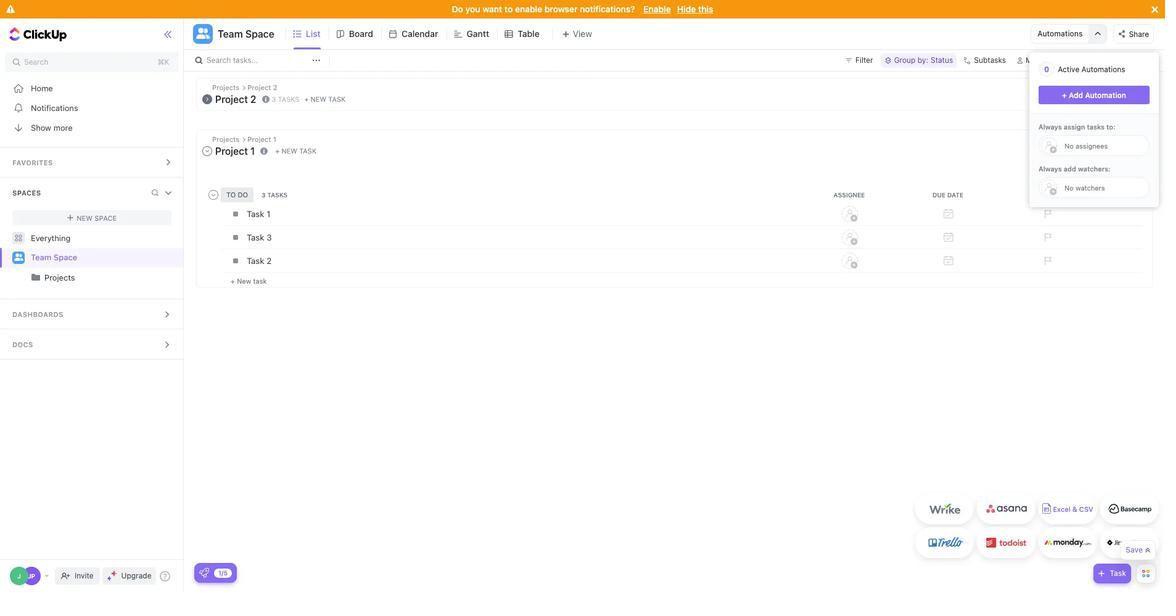 Task type: locate. For each thing, give the bounding box(es) containing it.
hide closed for list info icon
[[1095, 87, 1140, 95]]

0 vertical spatial automations
[[1038, 29, 1083, 38]]

2 vertical spatial space
[[54, 252, 77, 262]]

no down add
[[1065, 184, 1074, 192]]

board link
[[349, 19, 378, 49]]

1 vertical spatial no
[[1065, 184, 1074, 192]]

new up everything link on the left of page
[[77, 214, 93, 222]]

2 hide closed button from the top
[[1082, 136, 1143, 149]]

1 vertical spatial team space
[[31, 252, 77, 262]]

0 horizontal spatial team space
[[31, 252, 77, 262]]

2 horizontal spatial space
[[245, 28, 274, 39]]

share button
[[1114, 24, 1154, 44]]

3
[[272, 95, 276, 103], [267, 232, 272, 242]]

new inside sidebar navigation
[[77, 214, 93, 222]]

2 always from the top
[[1039, 165, 1062, 173]]

+ new task right list info image
[[275, 147, 317, 155]]

team up search tasks...
[[218, 28, 243, 39]]

team for team space link
[[31, 252, 51, 262]]

2 no from the top
[[1065, 184, 1074, 192]]

2 horizontal spatial task
[[328, 95, 346, 103]]

search for search
[[24, 57, 48, 67]]

2 vertical spatial task
[[253, 277, 267, 285]]

team
[[218, 28, 243, 39], [31, 252, 51, 262]]

0 vertical spatial 3
[[272, 95, 276, 103]]

1 vertical spatial hide
[[1095, 87, 1111, 95]]

team space down everything
[[31, 252, 77, 262]]

1 vertical spatial closed
[[1113, 138, 1140, 146]]

show more
[[31, 122, 73, 132]]

0 horizontal spatial tasks
[[278, 95, 299, 103]]

to
[[505, 4, 513, 14]]

0 vertical spatial hide closed button
[[1082, 85, 1143, 97]]

new right list info icon
[[311, 95, 326, 103]]

0 vertical spatial task
[[328, 95, 346, 103]]

0 vertical spatial tasks
[[278, 95, 299, 103]]

tasks
[[278, 95, 299, 103], [1087, 123, 1105, 131]]

watchers:
[[1078, 165, 1111, 173]]

tasks right list info icon
[[278, 95, 299, 103]]

save
[[1126, 545, 1143, 555]]

enable
[[644, 4, 671, 14]]

task inside the 3 tasks + new task
[[328, 95, 346, 103]]

+ new task down ‎task 2
[[231, 277, 267, 285]]

always
[[1039, 123, 1062, 131], [1039, 165, 1062, 173]]

Search tasks... text field
[[207, 52, 309, 69]]

no down assign
[[1065, 142, 1074, 150]]

space for "team space" "button"
[[245, 28, 274, 39]]

closed
[[1113, 87, 1140, 95], [1113, 138, 1140, 146]]

0 vertical spatial no
[[1065, 142, 1074, 150]]

‎task left 2
[[247, 256, 264, 266]]

1 hide closed button from the top
[[1082, 85, 1143, 97]]

hide closed down to:
[[1095, 138, 1140, 146]]

always for always add watchers:
[[1039, 165, 1062, 173]]

search inside sidebar navigation
[[24, 57, 48, 67]]

dashboards
[[12, 310, 63, 318]]

2 projects link from the left
[[44, 268, 173, 287]]

team inside "button"
[[218, 28, 243, 39]]

1 closed from the top
[[1113, 87, 1140, 95]]

closed down to:
[[1113, 138, 1140, 146]]

always for always assign tasks to:
[[1039, 123, 1062, 131]]

active automations
[[1058, 64, 1126, 74]]

always add watchers:
[[1039, 165, 1111, 173]]

1 horizontal spatial space
[[95, 214, 117, 222]]

hide closed down active automations on the right top of page
[[1095, 87, 1140, 95]]

always left assign
[[1039, 123, 1062, 131]]

1 vertical spatial tasks
[[1087, 123, 1105, 131]]

search
[[207, 56, 231, 65], [24, 57, 48, 67]]

0 vertical spatial ‎task
[[247, 209, 264, 219]]

excel & csv link
[[1039, 494, 1097, 524]]

user group image
[[14, 254, 23, 261]]

task down "‎task 1"
[[247, 232, 264, 242]]

space up projects
[[54, 252, 77, 262]]

add
[[1064, 165, 1076, 173]]

1 horizontal spatial task
[[299, 147, 317, 155]]

onboarding checklist button image
[[199, 568, 209, 578]]

0 horizontal spatial + new task
[[231, 277, 267, 285]]

search for search tasks...
[[207, 56, 231, 65]]

0 horizontal spatial task
[[253, 277, 267, 285]]

0 horizontal spatial search
[[24, 57, 48, 67]]

2 vertical spatial hide
[[1095, 138, 1111, 146]]

hide down to:
[[1095, 138, 1111, 146]]

1 horizontal spatial tasks
[[1087, 123, 1105, 131]]

task
[[247, 232, 264, 242], [1110, 569, 1126, 578]]

‎task left 1
[[247, 209, 264, 219]]

team space inside "button"
[[218, 28, 274, 39]]

hide
[[677, 4, 696, 14], [1095, 87, 1111, 95], [1095, 138, 1111, 146]]

+
[[1062, 90, 1067, 100], [304, 95, 309, 103], [275, 147, 280, 155], [231, 277, 235, 285]]

always assign tasks to:
[[1039, 123, 1116, 131]]

0 horizontal spatial task
[[247, 232, 264, 242]]

2 ‎task from the top
[[247, 256, 264, 266]]

closed for hide closed button associated with list info image
[[1113, 138, 1140, 146]]

share
[[1129, 29, 1149, 39]]

1 horizontal spatial team
[[218, 28, 243, 39]]

closed up to:
[[1113, 87, 1140, 95]]

hide left this
[[677, 4, 696, 14]]

0 vertical spatial team space
[[218, 28, 274, 39]]

projects
[[44, 273, 75, 283]]

hide closed button down to:
[[1082, 136, 1143, 149]]

task down the save
[[1110, 569, 1126, 578]]

1 vertical spatial task
[[1110, 569, 1126, 578]]

1 vertical spatial hide closed button
[[1082, 136, 1143, 149]]

1 vertical spatial ‎task
[[247, 256, 264, 266]]

1 hide closed from the top
[[1095, 87, 1140, 95]]

2
[[267, 256, 272, 266]]

assignees button
[[1042, 53, 1099, 68]]

space up everything link on the left of page
[[95, 214, 117, 222]]

1 ‎task from the top
[[247, 209, 264, 219]]

0 vertical spatial always
[[1039, 123, 1062, 131]]

add
[[1069, 90, 1083, 100]]

1 horizontal spatial + new task
[[275, 147, 317, 155]]

sidebar navigation
[[0, 19, 184, 592]]

upgrade
[[121, 571, 151, 580]]

favorites
[[12, 159, 53, 167]]

team space for "team space" "button"
[[218, 28, 274, 39]]

1 vertical spatial team
[[31, 252, 51, 262]]

show
[[31, 122, 51, 132]]

0 vertical spatial hide closed
[[1095, 87, 1140, 95]]

team down everything
[[31, 252, 51, 262]]

no watchers
[[1065, 184, 1105, 192]]

1 vertical spatial task
[[299, 147, 317, 155]]

hide closed button
[[1082, 85, 1143, 97], [1082, 136, 1143, 149]]

new
[[311, 95, 326, 103], [282, 147, 297, 155], [77, 214, 93, 222], [237, 277, 251, 285]]

‎task 1
[[247, 209, 270, 219]]

space
[[245, 28, 274, 39], [95, 214, 117, 222], [54, 252, 77, 262]]

0 vertical spatial space
[[245, 28, 274, 39]]

hide closed button down active automations on the right top of page
[[1082, 85, 1143, 97]]

0 vertical spatial closed
[[1113, 87, 1140, 95]]

favorites button
[[0, 147, 184, 177]]

tasks left to:
[[1087, 123, 1105, 131]]

automations inside button
[[1038, 29, 1083, 38]]

3 up 2
[[267, 232, 272, 242]]

you
[[465, 4, 480, 14]]

want
[[483, 4, 502, 14]]

automations
[[1038, 29, 1083, 38], [1082, 64, 1126, 74]]

team space up tasks...
[[218, 28, 274, 39]]

hide closed
[[1095, 87, 1140, 95], [1095, 138, 1140, 146]]

space inside "button"
[[245, 28, 274, 39]]

automations up the 'assignees' button
[[1038, 29, 1083, 38]]

team space link
[[31, 248, 173, 268]]

notifications link
[[0, 98, 184, 118]]

0 horizontal spatial space
[[54, 252, 77, 262]]

team inside sidebar navigation
[[31, 252, 51, 262]]

no
[[1065, 142, 1074, 150], [1065, 184, 1074, 192]]

1 horizontal spatial search
[[207, 56, 231, 65]]

1 vertical spatial always
[[1039, 165, 1062, 173]]

do
[[452, 4, 463, 14]]

‎task
[[247, 209, 264, 219], [247, 256, 264, 266]]

3 right list info icon
[[272, 95, 276, 103]]

team space inside sidebar navigation
[[31, 252, 77, 262]]

hide down active automations on the right top of page
[[1095, 87, 1111, 95]]

0 vertical spatial task
[[247, 232, 264, 242]]

1 no from the top
[[1065, 142, 1074, 150]]

search up home
[[24, 57, 48, 67]]

task 3
[[247, 232, 272, 242]]

task
[[328, 95, 346, 103], [299, 147, 317, 155], [253, 277, 267, 285]]

1 horizontal spatial task
[[1110, 569, 1126, 578]]

0 vertical spatial hide
[[677, 4, 696, 14]]

0 horizontal spatial team
[[31, 252, 51, 262]]

automations up automation
[[1082, 64, 1126, 74]]

+ new task
[[275, 147, 317, 155], [231, 277, 267, 285]]

task inside 'link'
[[247, 232, 264, 242]]

search left tasks...
[[207, 56, 231, 65]]

2 hide closed from the top
[[1095, 138, 1140, 146]]

board
[[349, 28, 373, 39]]

1 always from the top
[[1039, 123, 1062, 131]]

hide closed for list info image
[[1095, 138, 1140, 146]]

1 vertical spatial hide closed
[[1095, 138, 1140, 146]]

1 horizontal spatial team space
[[218, 28, 274, 39]]

1 vertical spatial + new task
[[231, 277, 267, 285]]

no assignees
[[1065, 142, 1108, 150]]

0 vertical spatial team
[[218, 28, 243, 39]]

space up the search tasks... text box
[[245, 28, 274, 39]]

task for task 3
[[247, 232, 264, 242]]

always left add
[[1039, 165, 1062, 173]]

1 vertical spatial 3
[[267, 232, 272, 242]]

team space
[[218, 28, 274, 39], [31, 252, 77, 262]]

tasks inside the 3 tasks + new task
[[278, 95, 299, 103]]

onboarding checklist button element
[[199, 568, 209, 578]]

automations button
[[1032, 25, 1089, 43]]

home
[[31, 83, 53, 93]]

2 closed from the top
[[1113, 138, 1140, 146]]



Task type: describe. For each thing, give the bounding box(es) containing it.
docs
[[12, 341, 33, 349]]

everything link
[[0, 228, 184, 248]]

list info image
[[262, 95, 269, 103]]

list link
[[306, 19, 326, 49]]

no assignees button
[[1039, 135, 1150, 156]]

tasks...
[[233, 56, 258, 65]]

table link
[[518, 19, 545, 49]]

no watchers button
[[1039, 177, 1150, 198]]

team space button
[[213, 20, 274, 48]]

hide closed button for list info image
[[1082, 136, 1143, 149]]

me
[[1026, 56, 1037, 65]]

excel
[[1053, 506, 1071, 514]]

hide for list info image
[[1095, 138, 1111, 146]]

assign
[[1064, 123, 1085, 131]]

gantt link
[[467, 19, 494, 49]]

do you want to enable browser notifications? enable hide this
[[452, 4, 713, 14]]

new space
[[77, 214, 117, 222]]

team for "team space" "button"
[[218, 28, 243, 39]]

hide closed button for list info icon
[[1082, 85, 1143, 97]]

active
[[1058, 64, 1080, 74]]

list info image
[[261, 147, 268, 155]]

hide for list info icon
[[1095, 87, 1111, 95]]

upgrade link
[[102, 568, 156, 585]]

excel & csv
[[1053, 506, 1094, 514]]

task for task
[[1110, 569, 1126, 578]]

list
[[306, 28, 321, 39]]

&
[[1073, 506, 1078, 514]]

notifications
[[31, 103, 78, 113]]

⌘k
[[158, 57, 169, 67]]

+ inside the 3 tasks + new task
[[304, 95, 309, 103]]

watchers
[[1076, 184, 1105, 192]]

task 3 link
[[244, 227, 798, 248]]

3 tasks + new task
[[272, 95, 346, 103]]

‎task 1 link
[[244, 203, 798, 224]]

‎task for ‎task 2
[[247, 256, 264, 266]]

team space for team space link
[[31, 252, 77, 262]]

+ add automation
[[1062, 90, 1126, 100]]

‎task for ‎task 1
[[247, 209, 264, 219]]

1 vertical spatial space
[[95, 214, 117, 222]]

0 vertical spatial + new task
[[275, 147, 317, 155]]

‎task 2 link
[[244, 250, 798, 271]]

notifications?
[[580, 4, 635, 14]]

‎task 2
[[247, 256, 272, 266]]

closed for hide closed button for list info icon
[[1113, 87, 1140, 95]]

home link
[[0, 78, 184, 98]]

0
[[1044, 64, 1049, 74]]

to:
[[1107, 123, 1116, 131]]

gantt
[[467, 28, 489, 39]]

new down ‎task 2
[[237, 277, 251, 285]]

more
[[53, 122, 73, 132]]

no assignees note
[[1059, 142, 1108, 150]]

assignees
[[1058, 56, 1093, 65]]

1 projects link from the left
[[1, 268, 173, 287]]

3 inside the 3 tasks + new task
[[272, 95, 276, 103]]

csv
[[1079, 506, 1094, 514]]

automation
[[1085, 90, 1126, 100]]

assignees
[[1076, 142, 1108, 150]]

invite
[[75, 571, 94, 580]]

calendar
[[402, 28, 438, 39]]

table
[[518, 28, 540, 39]]

no for no watchers
[[1065, 184, 1074, 192]]

3 inside 'link'
[[267, 232, 272, 242]]

browser
[[545, 4, 578, 14]]

enable
[[515, 4, 542, 14]]

1
[[267, 209, 270, 219]]

1/5
[[218, 569, 228, 576]]

no for no assignees
[[1065, 142, 1074, 150]]

new inside the 3 tasks + new task
[[311, 95, 326, 103]]

1 vertical spatial automations
[[1082, 64, 1126, 74]]

me button
[[1012, 53, 1042, 68]]

search tasks...
[[207, 56, 258, 65]]

everything
[[31, 233, 71, 243]]

calendar link
[[402, 19, 443, 49]]

space for team space link
[[54, 252, 77, 262]]

this
[[698, 4, 713, 14]]

new right list info image
[[282, 147, 297, 155]]



Task type: vqa. For each thing, say whether or not it's contained in the screenshot.
the Terry Turtle's Workspace, , element
no



